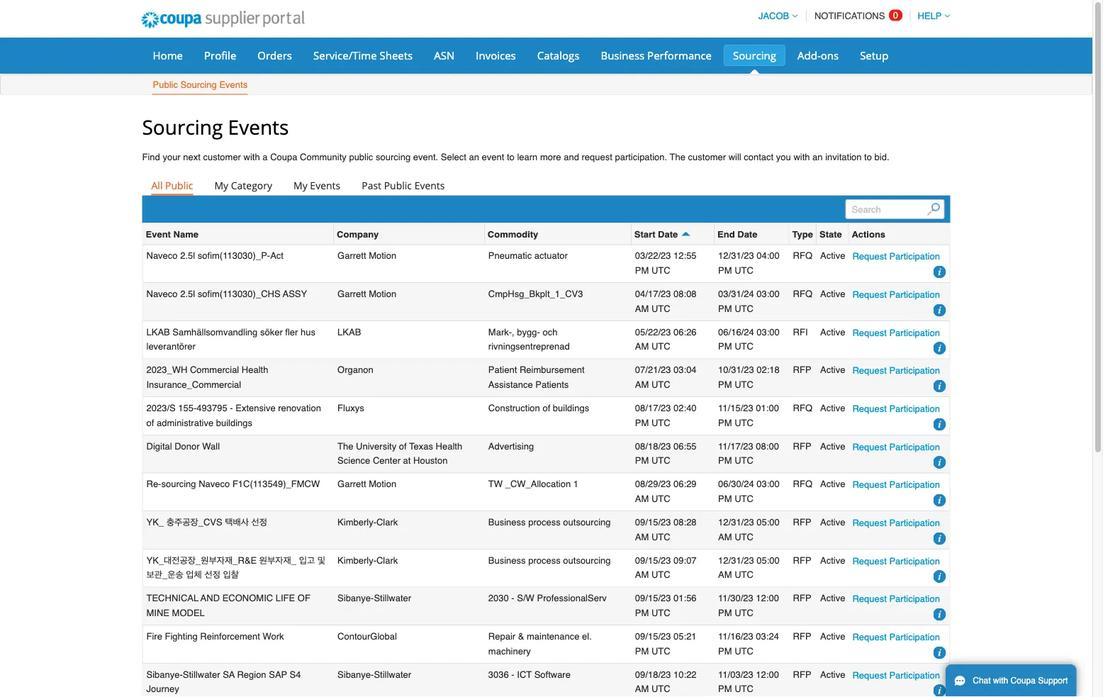 Task type: locate. For each thing, give the bounding box(es) containing it.
pm for 03/31/24 03:00 pm utc
[[719, 303, 733, 314]]

buildings down extensive in the bottom of the page
[[216, 417, 253, 428]]

3 garrett from the top
[[338, 479, 366, 490]]

1 12:00 from the top
[[757, 593, 780, 604]]

2 request from the top
[[853, 289, 887, 300]]

event
[[146, 229, 171, 239]]

05:00 down 06/30/24 03:00 pm utc
[[757, 517, 780, 528]]

pm for 11/17/23 08:00 pm utc
[[719, 456, 733, 466]]

09/15/23 for 09/15/23 09:07 am utc
[[636, 555, 672, 566]]

science
[[338, 456, 371, 466]]

business
[[601, 48, 645, 62], [489, 517, 526, 528], [489, 555, 526, 566]]

1 customer from the left
[[203, 152, 241, 162]]

with right chat
[[994, 676, 1009, 686]]

pm inside 09/15/23 05:21 pm utc
[[636, 646, 649, 657]]

rfq for 03/31/24 03:00 pm utc
[[794, 288, 813, 299]]

business performance
[[601, 48, 712, 62]]

business down the tw
[[489, 517, 526, 528]]

kimberly- for yk_ 충주공장_cvs 택배사 선정
[[338, 517, 377, 528]]

- for sibanye-stillwater sa region sap s4 journey
[[512, 669, 515, 680]]

4 active from the top
[[821, 365, 846, 375]]

1 horizontal spatial customer
[[689, 152, 727, 162]]

9 participation from the top
[[890, 556, 941, 566]]

request participation for 06:26
[[853, 327, 941, 338]]

business process outsourcing for 09/15/23 09:07 am utc
[[489, 555, 611, 566]]

1 2.5l from the top
[[180, 250, 195, 261]]

reimbursement
[[520, 365, 585, 375]]

0 vertical spatial 03:00
[[757, 288, 780, 299]]

1 kimberly-clark from the top
[[338, 517, 398, 528]]

rfq up rfi
[[794, 288, 813, 299]]

0 horizontal spatial of
[[147, 417, 154, 428]]

software
[[535, 669, 571, 680]]

1 sibanye-stillwater from the top
[[338, 593, 412, 604]]

1 vertical spatial garrett
[[338, 288, 366, 299]]

my inside my events link
[[294, 178, 308, 192]]

09/15/23 inside 09/15/23 09:07 am utc
[[636, 555, 672, 566]]

0 vertical spatial health
[[242, 365, 269, 375]]

business process outsourcing up 2030 - s/w professionalserv at the bottom of page
[[489, 555, 611, 566]]

0 vertical spatial 2.5l
[[180, 250, 195, 261]]

선정 down yk_대전공장_원부자재_r&e
[[205, 570, 221, 580]]

8 active from the top
[[821, 517, 846, 528]]

reinforcement
[[200, 631, 260, 642]]

stillwater inside the 'sibanye-stillwater sa region sap s4 journey'
[[183, 669, 220, 680]]

am down '05/22/23'
[[636, 341, 649, 352]]

0 vertical spatial garrett motion
[[338, 250, 397, 261]]

12/31/23 down 06/30/24 03:00 pm utc
[[719, 517, 755, 528]]

garrett down "company" button
[[338, 250, 366, 261]]

3 12/31/23 from the top
[[719, 555, 755, 566]]

1 request participation button from the top
[[853, 249, 941, 264]]

leverantörer
[[147, 341, 196, 352]]

5 rfp from the top
[[794, 593, 812, 604]]

1 vertical spatial garrett motion
[[338, 288, 397, 299]]

naveco 2.5l sofim(113030)_chs assy
[[147, 288, 307, 299]]

1 vertical spatial health
[[436, 441, 463, 451]]

am inside 09/15/23 09:07 am utc
[[636, 570, 649, 580]]

0 vertical spatial process
[[529, 517, 561, 528]]

utc up 09/15/23 05:21 pm utc
[[652, 608, 671, 619]]

0 vertical spatial 12/31/23
[[719, 250, 755, 261]]

1 request from the top
[[853, 251, 887, 262]]

8 participation from the top
[[890, 518, 941, 528]]

선정 inside 'yk_대전공장_원부자재_r&e 원부자재_ 입고 및 보관_운송 업체 선정 입찰'
[[205, 570, 221, 580]]

0 vertical spatial 12/31/23 05:00 am utc
[[719, 517, 780, 542]]

active for 09/15/23 05:21 pm utc
[[821, 631, 846, 642]]

1 garrett from the top
[[338, 250, 366, 261]]

clark right 및
[[377, 555, 398, 566]]

1 vertical spatial coupa
[[1011, 676, 1037, 686]]

09/15/23 for 09/15/23 08:28 am utc
[[636, 517, 672, 528]]

0 horizontal spatial sourcing
[[161, 479, 196, 490]]

public sourcing events
[[153, 79, 248, 90]]

fighting
[[165, 631, 198, 642]]

pm inside "08/17/23 02:40 pm utc"
[[636, 417, 649, 428]]

el.
[[583, 631, 592, 642]]

my inside my category link
[[215, 178, 229, 192]]

stillwater for technical and economic life of mine model
[[374, 593, 412, 604]]

08/29/23 06:29 am utc
[[636, 479, 697, 504]]

0 vertical spatial business process outsourcing
[[489, 517, 611, 528]]

pm down 11/15/23
[[719, 417, 733, 428]]

2 vertical spatial business
[[489, 555, 526, 566]]

1 horizontal spatial of
[[399, 441, 407, 451]]

participation for 06:26
[[890, 327, 941, 338]]

12:00 inside 11/03/23 12:00 pm utc
[[757, 669, 780, 680]]

1 vertical spatial 선정
[[205, 570, 221, 580]]

am inside 09/15/23 08:28 am utc
[[636, 532, 649, 542]]

1 vertical spatial naveco
[[147, 288, 178, 299]]

1 horizontal spatial to
[[865, 152, 873, 162]]

2 sibanye-stillwater from the top
[[338, 669, 412, 680]]

택배사
[[225, 517, 249, 528]]

tw
[[489, 479, 503, 490]]

process for 09/15/23 09:07 am utc
[[529, 555, 561, 566]]

pm up the '03/31/24'
[[719, 265, 733, 276]]

04:00
[[757, 250, 780, 261]]

- left 'ict'
[[512, 669, 515, 680]]

business up the 2030
[[489, 555, 526, 566]]

profile link
[[195, 45, 246, 66]]

garrett for re-sourcing naveco f1c(113549)_fmcw
[[338, 479, 366, 490]]

date right end
[[738, 229, 758, 239]]

2 outsourcing from the top
[[564, 555, 611, 566]]

kimberly-
[[338, 517, 377, 528], [338, 555, 377, 566]]

09/15/23 left 09:07
[[636, 555, 672, 566]]

pm inside 09/15/23 01:56 pm utc
[[636, 608, 649, 619]]

0 vertical spatial 선정
[[252, 517, 268, 528]]

sourcing up past public events
[[376, 152, 411, 162]]

09/15/23 inside 09/15/23 08:28 am utc
[[636, 517, 672, 528]]

sibanye- up journey
[[147, 669, 183, 680]]

4 request from the top
[[853, 365, 887, 376]]

sourcing for sourcing
[[734, 48, 777, 62]]

repair
[[489, 631, 516, 642]]

1 horizontal spatial my
[[294, 178, 308, 192]]

naveco down the wall
[[199, 479, 230, 490]]

pm inside 06/30/24 03:00 pm utc
[[719, 494, 733, 504]]

am inside 08/29/23 06:29 am utc
[[636, 494, 649, 504]]

utc down 10/31/23
[[735, 379, 754, 390]]

3 09/15/23 from the top
[[636, 593, 672, 604]]

07/21/23
[[636, 365, 672, 375]]

events down profile link
[[220, 79, 248, 90]]

2.5l
[[180, 250, 195, 261], [180, 288, 195, 299]]

pm inside '10/31/23 02:18 pm utc'
[[719, 379, 733, 390]]

fler
[[285, 327, 298, 337]]

1 vertical spatial of
[[147, 417, 154, 428]]

garrett motion for naveco 2.5l sofim(113030)_p-act
[[338, 250, 397, 261]]

of up at
[[399, 441, 407, 451]]

2 participation from the top
[[890, 289, 941, 300]]

03:00 right 06/16/24
[[757, 327, 780, 337]]

2 active from the top
[[821, 288, 846, 299]]

1 vertical spatial 12/31/23 05:00 am utc
[[719, 555, 780, 580]]

request participation for 05:21
[[853, 632, 941, 643]]

03:00 inside '03/31/24 03:00 pm utc'
[[757, 288, 780, 299]]

3 03:00 from the top
[[757, 479, 780, 490]]

rfp for 09/15/23 05:21 pm utc
[[794, 631, 812, 642]]

0 horizontal spatial lkab
[[147, 327, 170, 337]]

08/17/23
[[636, 403, 672, 413]]

date for start date
[[658, 229, 678, 239]]

pm inside '03/31/24 03:00 pm utc'
[[719, 303, 733, 314]]

pm inside 11/16/23 03:24 pm utc
[[719, 646, 733, 657]]

0 horizontal spatial an
[[469, 152, 480, 162]]

6 request participation from the top
[[853, 442, 941, 452]]

event name
[[146, 229, 199, 239]]

utc down 06/30/24
[[735, 494, 754, 504]]

2 vertical spatial -
[[512, 669, 515, 680]]

3 rfq from the top
[[794, 403, 813, 413]]

pm down the 08/17/23
[[636, 417, 649, 428]]

4 rfq from the top
[[794, 479, 813, 490]]

0 horizontal spatial to
[[507, 152, 515, 162]]

1 outsourcing from the top
[[564, 517, 611, 528]]

garrett right assy
[[338, 288, 366, 299]]

업체
[[186, 570, 202, 580]]

09/15/23 for 09/15/23 01:56 pm utc
[[636, 593, 672, 604]]

0 vertical spatial -
[[230, 403, 233, 413]]

journey
[[147, 684, 179, 695]]

request participation button for 06:55
[[853, 439, 941, 454]]

1 an from the left
[[469, 152, 480, 162]]

2 horizontal spatial with
[[994, 676, 1009, 686]]

patients
[[536, 379, 569, 390]]

2 date from the left
[[738, 229, 758, 239]]

process
[[529, 517, 561, 528], [529, 555, 561, 566]]

request participation for 09:07
[[853, 556, 941, 566]]

09:07
[[674, 555, 697, 566]]

4 09/15/23 from the top
[[636, 631, 672, 642]]

end date
[[718, 229, 758, 239]]

learn
[[518, 152, 538, 162]]

11 participation from the top
[[890, 632, 941, 643]]

pm for 03/22/23 12:55 pm utc
[[636, 265, 649, 276]]

11/30/23 12:00 pm utc
[[719, 593, 780, 619]]

performance
[[648, 48, 712, 62]]

1 horizontal spatial lkab
[[338, 327, 361, 337]]

utc down the 08/17/23
[[652, 417, 671, 428]]

0 horizontal spatial the
[[338, 441, 354, 451]]

1 participation from the top
[[890, 251, 941, 262]]

2 12/31/23 05:00 am utc from the top
[[719, 555, 780, 580]]

02:18
[[757, 365, 780, 375]]

utc inside 09/18/23 10:22 am utc
[[652, 684, 671, 695]]

09/15/23 01:56 pm utc
[[636, 593, 697, 619]]

sourcing down digital donor wall
[[161, 479, 196, 490]]

business left performance
[[601, 48, 645, 62]]

10 request participation from the top
[[853, 594, 941, 605]]

customer
[[203, 152, 241, 162], [689, 152, 727, 162]]

1 vertical spatial process
[[529, 555, 561, 566]]

wall
[[202, 441, 220, 451]]

0 horizontal spatial date
[[658, 229, 678, 239]]

1 rfp from the top
[[794, 365, 812, 375]]

2.5l down name
[[180, 250, 195, 261]]

utc down 08/18/23 on the right of the page
[[652, 456, 671, 466]]

pm down 08/18/23 on the right of the page
[[636, 456, 649, 466]]

0 vertical spatial coupa
[[270, 152, 298, 162]]

1 vertical spatial business process outsourcing
[[489, 555, 611, 566]]

2 12/31/23 from the top
[[719, 517, 755, 528]]

6 active from the top
[[821, 441, 846, 451]]

actuator
[[535, 250, 568, 261]]

1 horizontal spatial 선정
[[252, 517, 268, 528]]

am down 06/30/24 03:00 pm utc
[[719, 532, 733, 542]]

active for 07/21/23 03:04 am utc
[[821, 365, 846, 375]]

am down 07/21/23
[[636, 379, 649, 390]]

utc inside 11/03/23 12:00 pm utc
[[735, 684, 754, 695]]

health up houston
[[436, 441, 463, 451]]

pm inside 11/03/23 12:00 pm utc
[[719, 684, 733, 695]]

10 request participation button from the top
[[853, 592, 941, 607]]

pm inside the 08/18/23 06:55 pm utc
[[636, 456, 649, 466]]

2 2.5l from the top
[[180, 288, 195, 299]]

5 request participation from the top
[[853, 403, 941, 414]]

6 participation from the top
[[890, 442, 941, 452]]

03:00 for 06/30/24 03:00 pm utc
[[757, 479, 780, 490]]

12/31/23 up 11/30/23
[[719, 555, 755, 566]]

2023_wh
[[147, 365, 188, 375]]

kimberly- down the science at left bottom
[[338, 517, 377, 528]]

0 vertical spatial outsourcing
[[564, 517, 611, 528]]

1 vertical spatial kimberly-
[[338, 555, 377, 566]]

12/31/23 05:00 am utc up 11/30/23
[[719, 555, 780, 580]]

1 horizontal spatial coupa
[[1011, 676, 1037, 686]]

2 09/15/23 from the top
[[636, 555, 672, 566]]

2030
[[489, 593, 509, 604]]

am down 08/29/23
[[636, 494, 649, 504]]

sap
[[269, 669, 287, 680]]

request for 01:56
[[853, 594, 887, 605]]

2 vertical spatial garrett
[[338, 479, 366, 490]]

2 12:00 from the top
[[757, 669, 780, 680]]

1 vertical spatial 03:00
[[757, 327, 780, 337]]

1 kimberly- from the top
[[338, 517, 377, 528]]

1 horizontal spatial buildings
[[553, 403, 590, 413]]

1 vertical spatial sibanye-stillwater
[[338, 669, 412, 680]]

rfq for 06/30/24 03:00 pm utc
[[794, 479, 813, 490]]

end
[[718, 229, 735, 239]]

0 vertical spatial garrett
[[338, 250, 366, 261]]

kimberly-clark down the science at left bottom
[[338, 517, 398, 528]]

kimberly- right 및
[[338, 555, 377, 566]]

public for past
[[384, 178, 412, 192]]

rfq right 06/30/24 03:00 pm utc
[[794, 479, 813, 490]]

kimberly-clark for yk_ 충주공장_cvs 택배사 선정
[[338, 517, 398, 528]]

3036
[[489, 669, 509, 680]]

of
[[543, 403, 551, 413], [147, 417, 154, 428], [399, 441, 407, 451]]

2 my from the left
[[294, 178, 308, 192]]

03:00 right 06/30/24
[[757, 479, 780, 490]]

am inside the "07/21/23 03:04 am utc"
[[636, 379, 649, 390]]

pm for 11/16/23 03:24 pm utc
[[719, 646, 733, 657]]

start
[[635, 229, 656, 239]]

01:56
[[674, 593, 697, 604]]

pm down 03/22/23
[[636, 265, 649, 276]]

utc down 09/18/23
[[652, 684, 671, 695]]

2 kimberly- from the top
[[338, 555, 377, 566]]

name
[[173, 229, 199, 239]]

7 request from the top
[[853, 480, 887, 490]]

3 garrett motion from the top
[[338, 479, 397, 490]]

1 lkab from the left
[[147, 327, 170, 337]]

2 request participation button from the top
[[853, 287, 941, 302]]

machinery
[[489, 646, 531, 657]]

2 an from the left
[[813, 152, 823, 162]]

0 vertical spatial kimberly-
[[338, 517, 377, 528]]

utc inside 09/15/23 05:21 pm utc
[[652, 646, 671, 657]]

입찰
[[223, 570, 239, 580]]

2 vertical spatial motion
[[369, 479, 397, 490]]

11 request participation button from the top
[[853, 630, 941, 645]]

1 05:00 from the top
[[757, 517, 780, 528]]

pneumatic
[[489, 250, 532, 261]]

request participation for 10:22
[[853, 670, 941, 681]]

utc inside '10/31/23 02:18 pm utc'
[[735, 379, 754, 390]]

2 garrett motion from the top
[[338, 288, 397, 299]]

0 horizontal spatial with
[[244, 152, 260, 162]]

2.5l for sofim(113030)_p-
[[180, 250, 195, 261]]

my left category
[[215, 178, 229, 192]]

sourcing inside 'link'
[[734, 48, 777, 62]]

10 participation from the top
[[890, 594, 941, 605]]

05:00
[[757, 517, 780, 528], [757, 555, 780, 566]]

11 active from the top
[[821, 631, 846, 642]]

1 vertical spatial clark
[[377, 555, 398, 566]]

business for 09/15/23 09:07 am utc
[[489, 555, 526, 566]]

1 process from the top
[[529, 517, 561, 528]]

pm inside 11/17/23 08:00 pm utc
[[719, 456, 733, 466]]

pm for 11/03/23 12:00 pm utc
[[719, 684, 733, 695]]

sibanye-stillwater sa region sap s4 journey
[[147, 669, 301, 695]]

am up 09/15/23 01:56 pm utc on the right bottom
[[636, 570, 649, 580]]

type button
[[793, 227, 814, 242]]

notifications
[[815, 11, 886, 21]]

&
[[518, 631, 525, 642]]

_cw_allocation
[[506, 479, 571, 490]]

-
[[230, 403, 233, 413], [512, 593, 515, 604], [512, 669, 515, 680]]

pm down 06/30/24
[[719, 494, 733, 504]]

3 participation from the top
[[890, 327, 941, 338]]

12/31/23 down end date button
[[719, 250, 755, 261]]

0 horizontal spatial my
[[215, 178, 229, 192]]

the university of texas health science center at houston
[[338, 441, 463, 466]]

kimberly-clark right 및
[[338, 555, 398, 566]]

request for 06:55
[[853, 442, 887, 452]]

rfp for 09/15/23 08:28 am utc
[[794, 517, 812, 528]]

12/31/23 05:00 am utc for 08:28
[[719, 517, 780, 542]]

utc down 07/21/23
[[652, 379, 671, 390]]

request for 10:22
[[853, 670, 887, 681]]

sibanye- for technical and economic life of mine model
[[338, 593, 374, 604]]

am inside 09/18/23 10:22 am utc
[[636, 684, 649, 695]]

0 vertical spatial 05:00
[[757, 517, 780, 528]]

1 vertical spatial 05:00
[[757, 555, 780, 566]]

utc down 11/15/23
[[735, 417, 754, 428]]

lkab up leverantörer
[[147, 327, 170, 337]]

9 request participation from the top
[[853, 556, 941, 566]]

insurance_commercial
[[147, 379, 241, 390]]

11 request from the top
[[853, 632, 887, 643]]

service/time sheets link
[[304, 45, 422, 66]]

coupa supplier portal image
[[132, 2, 314, 38]]

03:00 inside 06/30/24 03:00 pm utc
[[757, 479, 780, 490]]

public right all
[[165, 178, 193, 192]]

12 request from the top
[[853, 670, 887, 681]]

am inside 05/22/23 06:26 am utc
[[636, 341, 649, 352]]

an left 'invitation' on the right top of the page
[[813, 152, 823, 162]]

utc inside 09/15/23 08:28 am utc
[[652, 532, 671, 542]]

1 vertical spatial 2.5l
[[180, 288, 195, 299]]

chat with coupa support
[[974, 676, 1069, 686]]

12/31/23 inside 12/31/23 04:00 pm utc
[[719, 250, 755, 261]]

sibanye- for sibanye-stillwater sa region sap s4 journey
[[338, 669, 374, 680]]

lkab for lkab samhällsomvandling söker fler hus leverantörer
[[147, 327, 170, 337]]

04/17/23
[[636, 288, 672, 299]]

process down _cw_allocation
[[529, 517, 561, 528]]

2 vertical spatial of
[[399, 441, 407, 451]]

10 active from the top
[[821, 593, 846, 604]]

2 vertical spatial garrett motion
[[338, 479, 397, 490]]

2 process from the top
[[529, 555, 561, 566]]

1 horizontal spatial the
[[670, 152, 686, 162]]

rfp for 07/21/23 03:04 am utc
[[794, 365, 812, 375]]

am inside 04/17/23 08:08 am utc
[[636, 303, 649, 314]]

category
[[231, 178, 272, 192]]

1 12/31/23 from the top
[[719, 250, 755, 261]]

1 vertical spatial buildings
[[216, 417, 253, 428]]

utc inside 09/15/23 01:56 pm utc
[[652, 608, 671, 619]]

request for 08:28
[[853, 518, 887, 528]]

Search text field
[[846, 199, 945, 219]]

2 vertical spatial 12/31/23
[[719, 555, 755, 566]]

2 horizontal spatial of
[[543, 403, 551, 413]]

2 lkab from the left
[[338, 327, 361, 337]]

lkab up organon
[[338, 327, 361, 337]]

lkab inside lkab samhällsomvandling söker fler hus leverantörer
[[147, 327, 170, 337]]

outsourcing for 09/15/23 09:07 am utc
[[564, 555, 611, 566]]

2 05:00 from the top
[[757, 555, 780, 566]]

1 vertical spatial -
[[512, 593, 515, 604]]

12/31/23 for 08:28
[[719, 517, 755, 528]]

12/31/23 05:00 am utc down 06/30/24 03:00 pm utc
[[719, 517, 780, 542]]

0 vertical spatial 12:00
[[757, 593, 780, 604]]

- for technical and economic life of mine model
[[512, 593, 515, 604]]

09/15/23 left 01:56
[[636, 593, 672, 604]]

profile
[[204, 48, 236, 62]]

request participation button for 08:28
[[853, 516, 941, 531]]

outsourcing
[[564, 517, 611, 528], [564, 555, 611, 566]]

actions button
[[852, 227, 886, 242]]

12:00 inside 11/30/23 12:00 pm utc
[[757, 593, 780, 604]]

1 vertical spatial 12/31/23
[[719, 517, 755, 528]]

utc inside "08/17/23 02:40 pm utc"
[[652, 417, 671, 428]]

request participation for 02:40
[[853, 403, 941, 414]]

sibanye- inside the 'sibanye-stillwater sa region sap s4 journey'
[[147, 669, 183, 680]]

- right 493795
[[230, 403, 233, 413]]

to left learn
[[507, 152, 515, 162]]

1 vertical spatial kimberly-clark
[[338, 555, 398, 566]]

2 customer from the left
[[689, 152, 727, 162]]

state button
[[820, 227, 843, 242]]

mark-
[[489, 327, 512, 337]]

pm down 06/16/24
[[719, 341, 733, 352]]

1 vertical spatial outsourcing
[[564, 555, 611, 566]]

company
[[337, 229, 379, 239]]

0 horizontal spatial customer
[[203, 152, 241, 162]]

5 request from the top
[[853, 403, 887, 414]]

rfp for 09/15/23 01:56 pm utc
[[794, 593, 812, 604]]

2 rfq from the top
[[794, 288, 813, 299]]

09/15/23 inside 09/15/23 05:21 pm utc
[[636, 631, 672, 642]]

2 request participation from the top
[[853, 289, 941, 300]]

buildings down patients
[[553, 403, 590, 413]]

participation
[[890, 251, 941, 262], [890, 289, 941, 300], [890, 327, 941, 338], [890, 365, 941, 376], [890, 403, 941, 414], [890, 442, 941, 452], [890, 480, 941, 490], [890, 518, 941, 528], [890, 556, 941, 566], [890, 594, 941, 605], [890, 632, 941, 643], [890, 670, 941, 681]]

naveco up leverantörer
[[147, 288, 178, 299]]

11 request participation from the top
[[853, 632, 941, 643]]

1 vertical spatial business
[[489, 517, 526, 528]]

1 horizontal spatial date
[[738, 229, 758, 239]]

1 vertical spatial motion
[[369, 288, 397, 299]]

8 request from the top
[[853, 518, 887, 528]]

0 horizontal spatial health
[[242, 365, 269, 375]]

rfq right 01:00
[[794, 403, 813, 413]]

utc down 11/16/23
[[735, 646, 754, 657]]

utc up the '03/31/24'
[[735, 265, 754, 276]]

utc inside 06/16/24 03:00 pm utc
[[735, 341, 754, 352]]

am up 09/15/23 09:07 am utc
[[636, 532, 649, 542]]

pm inside 12/31/23 04:00 pm utc
[[719, 265, 733, 276]]

7 active from the top
[[821, 479, 846, 490]]

assistance
[[489, 379, 533, 390]]

naveco for naveco 2.5l sofim(113030)_chs assy
[[147, 288, 178, 299]]

12:00 right 11/30/23
[[757, 593, 780, 604]]

customer right next
[[203, 152, 241, 162]]

sourcing link
[[724, 45, 786, 66]]

1 vertical spatial 12:00
[[757, 669, 780, 680]]

0 vertical spatial sibanye-stillwater
[[338, 593, 412, 604]]

2 vertical spatial 03:00
[[757, 479, 780, 490]]

6 rfp from the top
[[794, 631, 812, 642]]

6 request from the top
[[853, 442, 887, 452]]

0 vertical spatial sourcing
[[734, 48, 777, 62]]

0 vertical spatial kimberly-clark
[[338, 517, 398, 528]]

2 business process outsourcing from the top
[[489, 555, 611, 566]]

2 03:00 from the top
[[757, 327, 780, 337]]

utc inside 11/16/23 03:24 pm utc
[[735, 646, 754, 657]]

9 request from the top
[[853, 556, 887, 566]]

sibanye-stillwater down contourglobal
[[338, 669, 412, 680]]

request for 03:04
[[853, 365, 887, 376]]

12 request participation from the top
[[853, 670, 941, 681]]

2 kimberly-clark from the top
[[338, 555, 398, 566]]

date right start
[[658, 229, 678, 239]]

sibanye-stillwater up contourglobal
[[338, 593, 412, 604]]

outsourcing down 1
[[564, 517, 611, 528]]

0 vertical spatial naveco
[[147, 250, 178, 261]]

tab list
[[142, 175, 951, 195]]

2 vertical spatial sourcing
[[142, 113, 223, 140]]

utc up 09/15/23 09:07 am utc
[[652, 532, 671, 542]]

1 active from the top
[[821, 250, 846, 261]]

1 horizontal spatial health
[[436, 441, 463, 451]]

clark for 선정
[[377, 517, 398, 528]]

0 vertical spatial sourcing
[[376, 152, 411, 162]]

0 horizontal spatial 선정
[[205, 570, 221, 580]]

utc inside 06/30/24 03:00 pm utc
[[735, 494, 754, 504]]

1 horizontal spatial an
[[813, 152, 823, 162]]

7 rfp from the top
[[794, 669, 812, 680]]

utc inside the 08/18/23 06:55 pm utc
[[652, 456, 671, 466]]

pm inside 11/15/23 01:00 pm utc
[[719, 417, 733, 428]]

10 request from the top
[[853, 594, 887, 605]]

rfq down type button
[[794, 250, 813, 261]]

06/30/24
[[719, 479, 755, 490]]

state
[[820, 229, 843, 239]]

pm down 11/30/23
[[719, 608, 733, 619]]

5 participation from the top
[[890, 403, 941, 414]]

8 request participation from the top
[[853, 518, 941, 528]]

4 participation from the top
[[890, 365, 941, 376]]

pm inside 06/16/24 03:00 pm utc
[[719, 341, 733, 352]]

5 active from the top
[[821, 403, 846, 413]]

events up a
[[228, 113, 289, 140]]

active for 05/22/23 06:26 am utc
[[821, 327, 846, 337]]

sourcing
[[376, 152, 411, 162], [161, 479, 196, 490]]

0 vertical spatial clark
[[377, 517, 398, 528]]

sourcing events
[[142, 113, 289, 140]]

03:00 for 06/16/24 03:00 pm utc
[[757, 327, 780, 337]]

add-ons
[[798, 48, 839, 62]]

clark
[[377, 517, 398, 528], [377, 555, 398, 566]]

pm up 09/15/23 05:21 pm utc
[[636, 608, 649, 619]]

am down 09/18/23
[[636, 684, 649, 695]]

utc up 09/18/23
[[652, 646, 671, 657]]

pm inside 03/22/23 12:55 pm utc
[[636, 265, 649, 276]]

06/16/24 03:00 pm utc
[[719, 327, 780, 352]]

12:00 right 11/03/23
[[757, 669, 780, 680]]

search image
[[928, 203, 941, 216]]

pm down 11/16/23
[[719, 646, 733, 657]]

am for 2023_wh commercial health insurance_commercial
[[636, 379, 649, 390]]

9 request participation button from the top
[[853, 554, 941, 569]]

03:00 inside 06/16/24 03:00 pm utc
[[757, 327, 780, 337]]

2023_wh commercial health insurance_commercial
[[147, 365, 269, 390]]

09/15/23 left 05:21
[[636, 631, 672, 642]]

an
[[469, 152, 480, 162], [813, 152, 823, 162]]

09/15/23 inside 09/15/23 01:56 pm utc
[[636, 593, 672, 604]]

01:00
[[757, 403, 780, 413]]

utc down 11/30/23
[[735, 608, 754, 619]]

coupa inside button
[[1011, 676, 1037, 686]]

and
[[201, 593, 220, 604]]

request for 12:55
[[853, 251, 887, 262]]

utc down 03/22/23
[[652, 265, 671, 276]]

active for 08/17/23 02:40 pm utc
[[821, 403, 846, 413]]

2 vertical spatial naveco
[[199, 479, 230, 490]]

1 clark from the top
[[377, 517, 398, 528]]

1 my from the left
[[215, 178, 229, 192]]

start date
[[635, 229, 678, 239]]

pm down the '03/31/24'
[[719, 303, 733, 314]]

pm inside 11/30/23 12:00 pm utc
[[719, 608, 733, 619]]

with left a
[[244, 152, 260, 162]]

4 rfp from the top
[[794, 555, 812, 566]]

sourcing down 'jacob'
[[734, 48, 777, 62]]

am down 04/17/23
[[636, 303, 649, 314]]

request participation button for 08:08
[[853, 287, 941, 302]]

1 date from the left
[[658, 229, 678, 239]]

7 request participation button from the top
[[853, 478, 941, 492]]

1 vertical spatial the
[[338, 441, 354, 451]]

08/29/23
[[636, 479, 672, 490]]

navigation
[[753, 2, 951, 30]]

08:28
[[674, 517, 697, 528]]

2.5l for sofim(113030)_chs
[[180, 288, 195, 299]]

request participation button for 01:56
[[853, 592, 941, 607]]

0 vertical spatial motion
[[369, 250, 397, 261]]

2 clark from the top
[[377, 555, 398, 566]]

sibanye-stillwater for technical and economic life of mine model
[[338, 593, 412, 604]]

pm for 08/18/23 06:55 pm utc
[[636, 456, 649, 466]]

0 horizontal spatial buildings
[[216, 417, 253, 428]]

utc up 09/15/23 01:56 pm utc on the right bottom
[[652, 570, 671, 580]]

0
[[894, 10, 899, 21]]

2 to from the left
[[865, 152, 873, 162]]

am for naveco 2.5l sofim(113030)_chs assy
[[636, 303, 649, 314]]

1 03:00 from the top
[[757, 288, 780, 299]]

pm down 11/03/23
[[719, 684, 733, 695]]

1 business process outsourcing from the top
[[489, 517, 611, 528]]

5 request participation button from the top
[[853, 401, 941, 416]]

3 request participation button from the top
[[853, 325, 941, 340]]

naveco down event
[[147, 250, 178, 261]]

garrett motion for re-sourcing naveco f1c(113549)_fmcw
[[338, 479, 397, 490]]



Task type: describe. For each thing, give the bounding box(es) containing it.
notifications 0
[[815, 10, 899, 21]]

public for all
[[165, 178, 193, 192]]

am for yk_대전공장_원부자재_r&e 원부자재_ 입고 및 보관_운송 업체 선정 입찰
[[636, 570, 649, 580]]

type state
[[793, 229, 843, 239]]

request participation for 01:56
[[853, 594, 941, 605]]

public
[[349, 152, 373, 162]]

12:00 for 11/03/23 12:00 pm utc
[[757, 669, 780, 680]]

active for 04/17/23 08:08 am utc
[[821, 288, 846, 299]]

participation for 02:40
[[890, 403, 941, 414]]

participation for 06:55
[[890, 442, 941, 452]]

digital
[[147, 441, 172, 451]]

2023/s 155-493795 - extensive renovation of administrative buildings
[[147, 403, 321, 428]]

sa
[[223, 669, 235, 680]]

active for 09/15/23 01:56 pm utc
[[821, 593, 846, 604]]

participation for 03:04
[[890, 365, 941, 376]]

충주공장_cvs
[[167, 517, 223, 528]]

yk_
[[147, 517, 164, 528]]

participation for 01:56
[[890, 594, 941, 605]]

yk_대전공장_원부자재_r&e
[[147, 555, 257, 566]]

utc inside 12/31/23 04:00 pm utc
[[735, 265, 754, 276]]

with inside button
[[994, 676, 1009, 686]]

health inside the university of texas health science center at houston
[[436, 441, 463, 451]]

11/15/23 01:00 pm utc
[[719, 403, 780, 428]]

buildings inside the 2023/s 155-493795 - extensive renovation of administrative buildings
[[216, 417, 253, 428]]

11/16/23
[[719, 631, 754, 642]]

participation for 06:29
[[890, 480, 941, 490]]

03:00 for 03/31/24 03:00 pm utc
[[757, 288, 780, 299]]

request participation for 12:55
[[853, 251, 941, 262]]

active for 09/18/23 10:22 am utc
[[821, 669, 846, 680]]

mine
[[147, 608, 170, 619]]

request for 02:40
[[853, 403, 887, 414]]

1 horizontal spatial sourcing
[[376, 152, 411, 162]]

garrett for naveco 2.5l sofim(113030)_chs assy
[[338, 288, 366, 299]]

f1c(113549)_fmcw
[[233, 479, 320, 490]]

0 vertical spatial the
[[670, 152, 686, 162]]

pm for 09/15/23 01:56 pm utc
[[636, 608, 649, 619]]

request participation for 06:55
[[853, 442, 941, 452]]

11/16/23 03:24 pm utc
[[719, 631, 780, 657]]

s4
[[290, 669, 301, 680]]

donor
[[175, 441, 200, 451]]

my for my events
[[294, 178, 308, 192]]

05/22/23
[[636, 327, 672, 337]]

invoices link
[[467, 45, 526, 66]]

12/31/23 for 09:07
[[719, 555, 755, 566]]

s/w
[[517, 593, 535, 604]]

university
[[356, 441, 397, 451]]

request participation button for 12:55
[[853, 249, 941, 264]]

lkab for lkab
[[338, 327, 361, 337]]

fluxys
[[338, 403, 364, 413]]

at
[[403, 456, 411, 466]]

utc inside 11/17/23 08:00 pm utc
[[735, 456, 754, 466]]

utc inside '03/31/24 03:00 pm utc'
[[735, 303, 754, 314]]

help link
[[912, 11, 951, 21]]

10/31/23 02:18 pm utc
[[719, 365, 780, 390]]

request participation button for 02:40
[[853, 401, 941, 416]]

sourcing for sourcing events
[[142, 113, 223, 140]]

digital donor wall
[[147, 441, 220, 451]]

request participation button for 10:22
[[853, 668, 941, 683]]

rfq for 11/15/23 01:00 pm utc
[[794, 403, 813, 413]]

pm for 11/15/23 01:00 pm utc
[[719, 417, 733, 428]]

pm for 06/16/24 03:00 pm utc
[[719, 341, 733, 352]]

patient
[[489, 365, 517, 375]]

sheets
[[380, 48, 413, 62]]

04/17/23 08:08 am utc
[[636, 288, 697, 314]]

support
[[1039, 676, 1069, 686]]

active for 08/29/23 06:29 am utc
[[821, 479, 846, 490]]

08/18/23
[[636, 441, 672, 451]]

tab list containing all public
[[142, 175, 951, 195]]

utc inside 08/29/23 06:29 am utc
[[652, 494, 671, 504]]

naveco for naveco 2.5l sofim(113030)_p-act
[[147, 250, 178, 261]]

catalogs
[[538, 48, 580, 62]]

active for 09/15/23 09:07 am utc
[[821, 555, 846, 566]]

03/31/24 03:00 pm utc
[[719, 288, 780, 314]]

event.
[[413, 152, 439, 162]]

12/31/23 04:00 pm utc
[[719, 250, 780, 276]]

1 vertical spatial sourcing
[[181, 79, 217, 90]]

business performance link
[[592, 45, 722, 66]]

rfp for 09/18/23 10:22 am utc
[[794, 669, 812, 680]]

12/31/23 05:00 am utc for 09:07
[[719, 555, 780, 580]]

of inside the university of texas health science center at houston
[[399, 441, 407, 451]]

입고
[[299, 555, 315, 566]]

events down community
[[310, 178, 341, 192]]

1 vertical spatial sourcing
[[161, 479, 196, 490]]

0 vertical spatial of
[[543, 403, 551, 413]]

,
[[512, 327, 515, 337]]

maintenance
[[527, 631, 580, 642]]

1 to from the left
[[507, 152, 515, 162]]

health inside the 2023_wh commercial health insurance_commercial
[[242, 365, 269, 375]]

motion for naveco 2.5l sofim(113030)_chs assy
[[369, 288, 397, 299]]

request for 05:21
[[853, 632, 887, 643]]

pm for 12/31/23 04:00 pm utc
[[719, 265, 733, 276]]

yk_대전공장_원부자재_r&e 원부자재_ 입고 및 보관_운송 업체 선정 입찰
[[147, 555, 326, 580]]

start date button
[[635, 227, 691, 242]]

technical
[[147, 593, 199, 604]]

request for 06:26
[[853, 327, 887, 338]]

ict
[[517, 669, 532, 680]]

navigation containing notifications 0
[[753, 2, 951, 30]]

active for 08/18/23 06:55 pm utc
[[821, 441, 846, 451]]

rfq for 12/31/23 04:00 pm utc
[[794, 250, 813, 261]]

utc inside 11/15/23 01:00 pm utc
[[735, 417, 754, 428]]

of inside the 2023/s 155-493795 - extensive renovation of administrative buildings
[[147, 417, 154, 428]]

utc down 06/30/24 03:00 pm utc
[[735, 532, 754, 542]]

events down event.
[[415, 178, 445, 192]]

보관_운송
[[147, 570, 184, 580]]

pm for 08/17/23 02:40 pm utc
[[636, 417, 649, 428]]

원부자재_
[[260, 555, 297, 566]]

public down "home" link
[[153, 79, 178, 90]]

the inside the university of texas health science center at houston
[[338, 441, 354, 451]]

garrett for naveco 2.5l sofim(113030)_p-act
[[338, 250, 366, 261]]

participation for 12:55
[[890, 251, 941, 262]]

my for my category
[[215, 178, 229, 192]]

utc inside the "07/21/23 03:04 am utc"
[[652, 379, 671, 390]]

process for 09/15/23 08:28 am utc
[[529, 517, 561, 528]]

next
[[183, 152, 201, 162]]

date for end date
[[738, 229, 758, 239]]

more
[[541, 152, 562, 162]]

fire fighting reinforcement work
[[147, 631, 284, 642]]

request participation for 08:28
[[853, 518, 941, 528]]

- inside the 2023/s 155-493795 - extensive renovation of administrative buildings
[[230, 403, 233, 413]]

event
[[482, 152, 505, 162]]

utc inside 03/22/23 12:55 pm utc
[[652, 265, 671, 276]]

request participation button for 06:29
[[853, 478, 941, 492]]

08/18/23 06:55 pm utc
[[636, 441, 697, 466]]

add-ons link
[[789, 45, 849, 66]]

technical and economic life of mine model
[[147, 593, 311, 619]]

find your next customer with a coupa community public sourcing event. select an event to learn more and request participation. the customer will contact you with an invitation to bid.
[[142, 152, 890, 162]]

request for 06:29
[[853, 480, 887, 490]]

am for yk_ 충주공장_cvs 택배사 선정
[[636, 532, 649, 542]]

0 vertical spatial business
[[601, 48, 645, 62]]

pm for 10/31/23 02:18 pm utc
[[719, 379, 733, 390]]

participation for 05:21
[[890, 632, 941, 643]]

stillwater for sibanye-stillwater sa region sap s4 journey
[[374, 669, 412, 680]]

rfp for 08/18/23 06:55 pm utc
[[794, 441, 812, 451]]

05:00 for 09/15/23 09:07 am utc
[[757, 555, 780, 566]]

11/15/23
[[719, 403, 754, 413]]

06/16/24
[[719, 327, 755, 337]]

request participation button for 06:26
[[853, 325, 941, 340]]

yk_ 충주공장_cvs 택배사 선정
[[147, 517, 268, 528]]

utc inside 05/22/23 06:26 am utc
[[652, 341, 671, 352]]

economic
[[223, 593, 273, 604]]

motion for naveco 2.5l sofim(113030)_p-act
[[369, 250, 397, 261]]

09/15/23 08:28 am utc
[[636, 517, 697, 542]]

05/22/23 06:26 am utc
[[636, 327, 697, 352]]

utc inside 09/15/23 09:07 am utc
[[652, 570, 671, 580]]

request participation button for 03:04
[[853, 363, 941, 378]]

your
[[163, 152, 181, 162]]

active for 09/15/23 08:28 am utc
[[821, 517, 846, 528]]

texas
[[409, 441, 433, 451]]

09/18/23 10:22 am utc
[[636, 669, 697, 695]]

sofim(113030)_p-
[[198, 250, 270, 261]]

clark for 및
[[377, 555, 398, 566]]

request for 08:08
[[853, 289, 887, 300]]

samhällsomvandling
[[173, 327, 258, 337]]

community
[[300, 152, 347, 162]]

am for re-sourcing naveco f1c(113549)_fmcw
[[636, 494, 649, 504]]

utc inside 11/30/23 12:00 pm utc
[[735, 608, 754, 619]]

am for sibanye-stillwater sa region sap s4 journey
[[636, 684, 649, 695]]

0 vertical spatial buildings
[[553, 403, 590, 413]]

rfp for 09/15/23 09:07 am utc
[[794, 555, 812, 566]]

söker
[[260, 327, 283, 337]]

utc inside 04/17/23 08:08 am utc
[[652, 303, 671, 314]]

am up 11/30/23
[[719, 570, 733, 580]]

garrett motion for naveco 2.5l sofim(113030)_chs assy
[[338, 288, 397, 299]]

my events link
[[285, 175, 350, 195]]

request participation for 08:08
[[853, 289, 941, 300]]

request participation for 03:04
[[853, 365, 941, 376]]

center
[[373, 456, 401, 466]]

sibanye-stillwater for sibanye-stillwater sa region sap s4 journey
[[338, 669, 412, 680]]

11/17/23
[[719, 441, 754, 451]]

12:00 for 11/30/23 12:00 pm utc
[[757, 593, 780, 604]]

03/31/24
[[719, 288, 755, 299]]

construction of buildings
[[489, 403, 590, 413]]

rfi
[[794, 327, 809, 337]]

07/21/23 03:04 am utc
[[636, 365, 697, 390]]

08:08
[[674, 288, 697, 299]]

request for 09:07
[[853, 556, 887, 566]]

request participation button for 09:07
[[853, 554, 941, 569]]

utc up 11/30/23
[[735, 570, 754, 580]]

re-
[[147, 479, 161, 490]]

05:00 for 09/15/23 08:28 am utc
[[757, 517, 780, 528]]

10:22
[[674, 669, 697, 680]]

construction
[[489, 403, 541, 413]]

0 horizontal spatial coupa
[[270, 152, 298, 162]]

fire
[[147, 631, 162, 642]]

1 horizontal spatial with
[[794, 152, 811, 162]]

motion for re-sourcing naveco f1c(113549)_fmcw
[[369, 479, 397, 490]]

commodity button
[[488, 227, 539, 242]]

invoices
[[476, 48, 516, 62]]

select
[[441, 152, 467, 162]]

09/15/23 for 09/15/23 05:21 pm utc
[[636, 631, 672, 642]]

11/03/23 12:00 pm utc
[[719, 669, 780, 695]]

will
[[729, 152, 742, 162]]

03:04
[[674, 365, 697, 375]]

commercial
[[190, 365, 239, 375]]



Task type: vqa. For each thing, say whether or not it's contained in the screenshot.
the Certifications on the top
no



